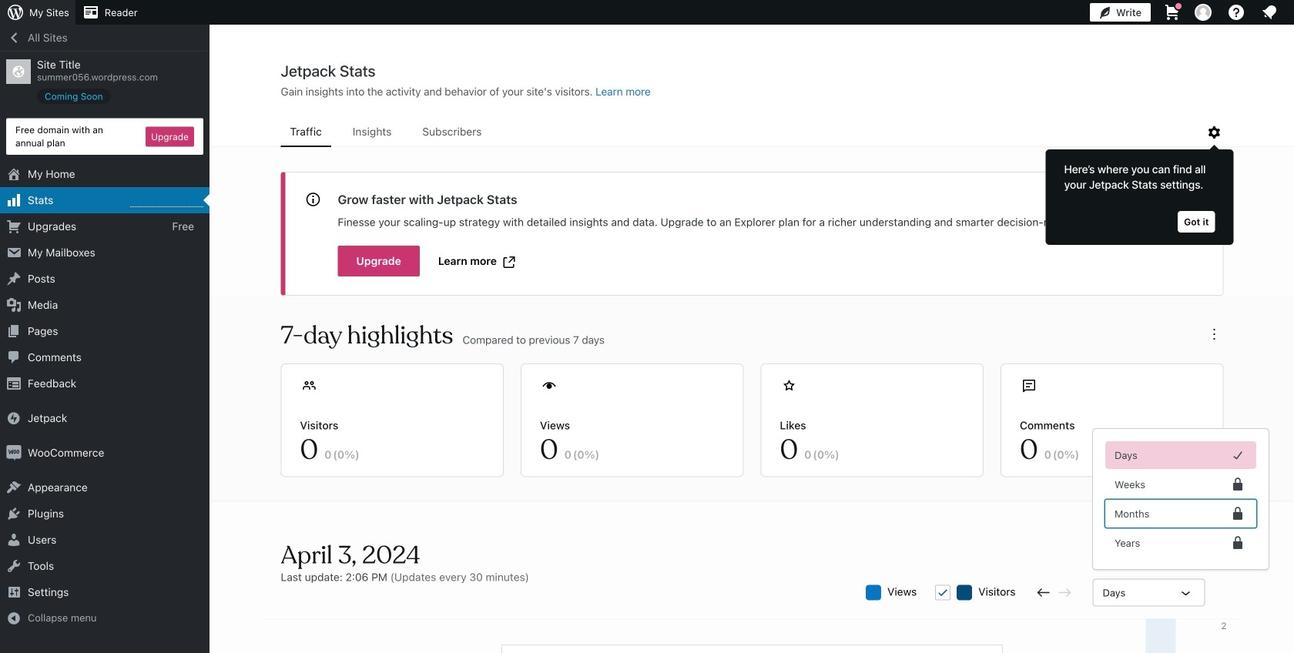 Task type: vqa. For each thing, say whether or not it's contained in the screenshot.
configure
no



Task type: locate. For each thing, give the bounding box(es) containing it.
menu inside jetpack stats main content
[[281, 118, 1206, 147]]

None button
[[1106, 442, 1257, 469], [1106, 471, 1257, 499], [1106, 500, 1257, 528], [1106, 529, 1257, 557], [1106, 442, 1257, 469], [1106, 471, 1257, 499], [1106, 500, 1257, 528], [1106, 529, 1257, 557]]

help image
[[1227, 3, 1246, 22]]

0 vertical spatial img image
[[6, 411, 22, 426]]

highest hourly views 0 image
[[130, 197, 203, 207]]

tooltip
[[1038, 142, 1234, 245]]

1 vertical spatial img image
[[6, 445, 22, 461]]

close image
[[1186, 191, 1205, 210]]

img image
[[6, 411, 22, 426], [6, 445, 22, 461]]

my profile image
[[1195, 4, 1212, 21]]

None checkbox
[[936, 585, 951, 601]]

option group
[[1106, 442, 1257, 557]]

menu
[[281, 118, 1206, 147]]

none checkbox inside jetpack stats main content
[[936, 585, 951, 601]]

2 img image from the top
[[6, 445, 22, 461]]

manage your notifications image
[[1261, 3, 1279, 22]]



Task type: describe. For each thing, give the bounding box(es) containing it.
1 img image from the top
[[6, 411, 22, 426]]

jetpack stats main content
[[210, 61, 1295, 653]]

my shopping cart image
[[1164, 3, 1182, 22]]



